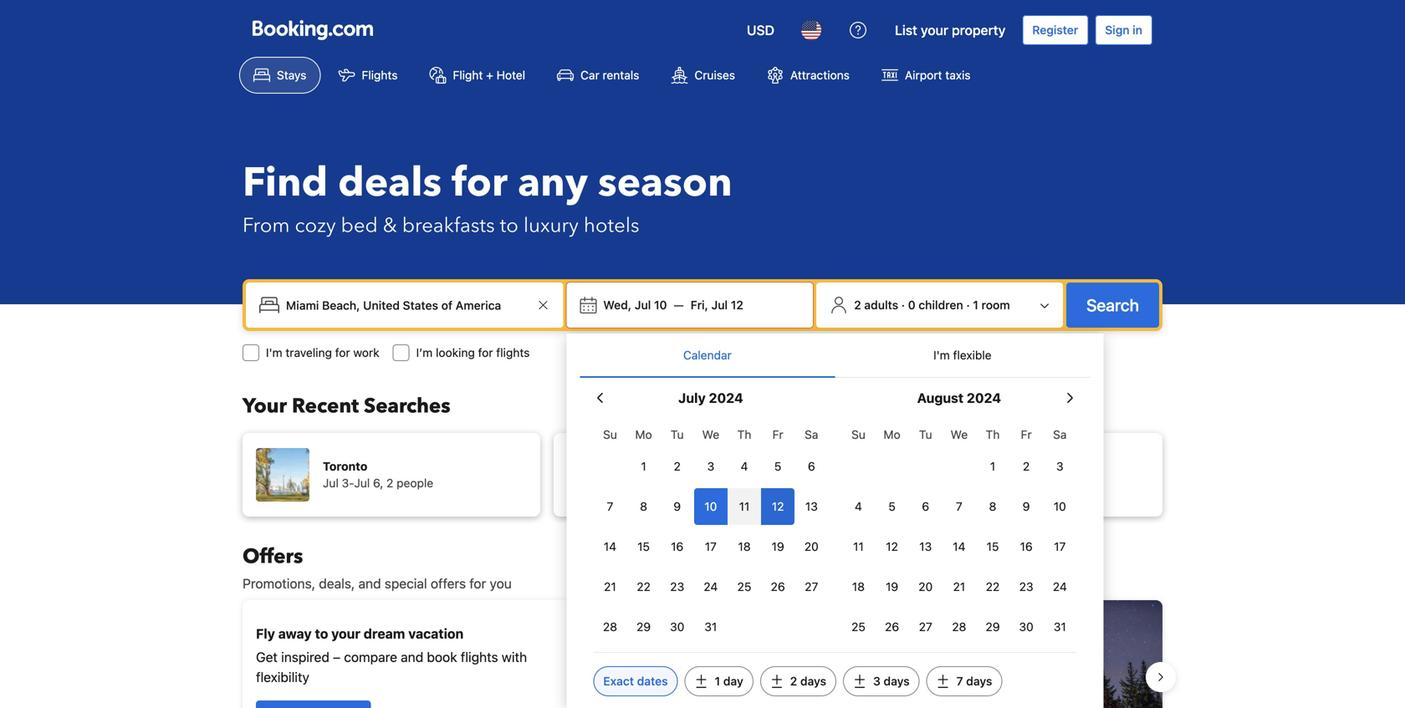 Task type: locate. For each thing, give the bounding box(es) containing it.
0 horizontal spatial 15
[[638, 540, 650, 554]]

for left you
[[470, 576, 486, 592]]

6, down the "tau"
[[685, 477, 695, 490]]

2 sa from the left
[[1054, 428, 1067, 442]]

2 17 from the left
[[1055, 540, 1066, 554]]

1 left 2 august 2024 option on the right bottom of the page
[[991, 460, 996, 474]]

30 for 30 option on the left bottom of page
[[670, 620, 685, 634]]

3- down vung
[[653, 477, 666, 490]]

1 horizontal spatial i'm
[[934, 349, 950, 362]]

su for july
[[603, 428, 617, 442]]

11
[[739, 500, 750, 514], [854, 540, 864, 554]]

i'm looking for flights
[[416, 346, 530, 360]]

22 inside 'option'
[[637, 580, 651, 594]]

grid
[[594, 418, 829, 646], [842, 418, 1077, 646]]

attractions
[[791, 68, 850, 82]]

0 horizontal spatial 27
[[805, 580, 819, 594]]

0 vertical spatial 18
[[738, 540, 751, 554]]

august
[[918, 390, 964, 406]]

1 vertical spatial your
[[332, 626, 361, 642]]

29 left 30 checkbox
[[986, 620, 1000, 634]]

fr
[[773, 428, 784, 442], [1021, 428, 1032, 442]]

region
[[229, 594, 1177, 709]]

mo up 1 july 2024 checkbox
[[636, 428, 652, 442]]

7 for 7 august 2024 checkbox
[[956, 500, 963, 514]]

cruises link
[[657, 57, 750, 94]]

7 for 7 july 2024 option at left
[[607, 500, 614, 514]]

book
[[427, 650, 457, 666]]

2 16 from the left
[[1021, 540, 1033, 554]]

1 horizontal spatial 2024
[[967, 390, 1002, 406]]

1 horizontal spatial 10
[[705, 500, 717, 514]]

26 August 2024 checkbox
[[876, 609, 909, 646]]

0 horizontal spatial 20
[[805, 540, 819, 554]]

people
[[397, 477, 434, 490], [708, 477, 745, 490]]

and right deals,
[[359, 576, 381, 592]]

28 inside option
[[603, 620, 618, 634]]

12 right 11 august 2024 "checkbox"
[[886, 540, 899, 554]]

·
[[902, 298, 905, 312], [967, 298, 970, 312]]

1 horizontal spatial 30
[[1020, 620, 1034, 634]]

2024
[[709, 390, 744, 406], [967, 390, 1002, 406]]

Where are you going? field
[[279, 290, 533, 320]]

0 horizontal spatial 16
[[671, 540, 684, 554]]

car rentals link
[[543, 57, 654, 94]]

16 for 16 option
[[671, 540, 684, 554]]

11 for 11 august 2024 "checkbox"
[[854, 540, 864, 554]]

1 horizontal spatial tu
[[920, 428, 933, 442]]

31 inside "31" checkbox
[[705, 620, 717, 634]]

12 right 11 july 2024 option
[[772, 500, 784, 514]]

5 inside option
[[775, 460, 782, 474]]

1 vertical spatial 19
[[886, 580, 899, 594]]

region containing work, relax, or do a bit of both
[[229, 594, 1177, 709]]

30 right 29 august 2024 checkbox on the bottom right of page
[[1020, 620, 1034, 634]]

18 left 19 august 2024 'checkbox'
[[853, 580, 865, 594]]

2 th from the left
[[986, 428, 1000, 442]]

5 August 2024 checkbox
[[876, 489, 909, 526]]

11 July 2024 checkbox
[[728, 489, 762, 526]]

21
[[604, 580, 617, 594], [954, 580, 966, 594]]

13 inside checkbox
[[920, 540, 932, 554]]

12 August 2024 checkbox
[[876, 529, 909, 566]]

1 horizontal spatial your
[[921, 22, 949, 38]]

1 29 from the left
[[637, 620, 651, 634]]

1 people from the left
[[397, 477, 434, 490]]

1 vertical spatial 13
[[920, 540, 932, 554]]

0 vertical spatial flights
[[496, 346, 530, 360]]

10 left 11 july 2024 option
[[705, 500, 717, 514]]

sign
[[1106, 23, 1130, 37]]

27
[[805, 580, 819, 594], [919, 620, 933, 634]]

0 horizontal spatial 29
[[637, 620, 651, 634]]

find deals for any season from cozy bed & breakfasts to luxury hotels
[[243, 156, 733, 240]]

30 right 29 option
[[670, 620, 685, 634]]

1 horizontal spatial 6,
[[685, 477, 695, 490]]

1 su from the left
[[603, 428, 617, 442]]

6 August 2024 checkbox
[[909, 489, 943, 526]]

6 inside option
[[808, 460, 816, 474]]

1 6, from the left
[[373, 477, 384, 490]]

0 horizontal spatial your
[[332, 626, 361, 642]]

cozy
[[295, 212, 336, 240]]

search
[[1087, 295, 1140, 315]]

14 August 2024 checkbox
[[943, 529, 976, 566]]

5 inside checkbox
[[889, 500, 896, 514]]

looking
[[436, 346, 475, 360]]

23
[[670, 580, 685, 594], [1020, 580, 1034, 594]]

0 horizontal spatial 23
[[670, 580, 685, 594]]

0 horizontal spatial days
[[801, 675, 827, 689]]

18 right '17' option
[[738, 540, 751, 554]]

24 right "23" "checkbox"
[[1053, 580, 1068, 594]]

0 horizontal spatial 21
[[604, 580, 617, 594]]

17 inside option
[[705, 540, 717, 554]]

1 horizontal spatial grid
[[842, 418, 1077, 646]]

28 inside checkbox
[[953, 620, 967, 634]]

2 21 from the left
[[954, 580, 966, 594]]

1 28 from the left
[[603, 620, 618, 634]]

1 vertical spatial 27
[[919, 620, 933, 634]]

1 horizontal spatial 18
[[853, 580, 865, 594]]

2 24 from the left
[[1053, 580, 1068, 594]]

usd button
[[737, 10, 785, 50]]

17 for '17' option
[[705, 540, 717, 554]]

13 right 12 july 2024 option
[[806, 500, 818, 514]]

1 horizontal spatial 20
[[919, 580, 933, 594]]

6 for the 6 checkbox
[[922, 500, 930, 514]]

2 horizontal spatial 3
[[1057, 460, 1064, 474]]

27 right 26 checkbox
[[805, 580, 819, 594]]

11 right 10 checkbox
[[739, 500, 750, 514]]

offers promotions, deals, and special offers for you
[[243, 544, 512, 592]]

2 28 from the left
[[953, 620, 967, 634]]

1 16 from the left
[[671, 540, 684, 554]]

2 30 from the left
[[1020, 620, 1034, 634]]

7 right the 6 checkbox
[[956, 500, 963, 514]]

3 July 2024 checkbox
[[694, 449, 728, 485]]

· left 0
[[902, 298, 905, 312]]

31
[[705, 620, 717, 634], [1054, 620, 1067, 634]]

fly away to your dream vacation image
[[566, 619, 683, 709]]

7 inside checkbox
[[956, 500, 963, 514]]

31 for "31" checkbox
[[705, 620, 717, 634]]

2 left the adults
[[855, 298, 862, 312]]

mo up '5' checkbox
[[884, 428, 901, 442]]

1 horizontal spatial 16
[[1021, 540, 1033, 554]]

0 horizontal spatial 17
[[705, 540, 717, 554]]

4 inside option
[[855, 500, 863, 514]]

25 inside checkbox
[[738, 580, 752, 594]]

2024 for july 2024
[[709, 390, 744, 406]]

2 days
[[791, 675, 827, 689]]

12 inside checkbox
[[886, 540, 899, 554]]

i'm traveling for work
[[266, 346, 380, 360]]

grid for july
[[594, 418, 829, 646]]

12 inside option
[[772, 500, 784, 514]]

27 right both
[[919, 620, 933, 634]]

1 day
[[715, 675, 744, 689]]

14 left 15 option
[[604, 540, 617, 554]]

and inside fly away to your dream vacation get inspired – compare and book flights with flexibility
[[401, 650, 424, 666]]

for for traveling
[[335, 346, 350, 360]]

0 horizontal spatial we
[[703, 428, 720, 442]]

0 horizontal spatial 3-
[[342, 477, 354, 490]]

1 horizontal spatial sa
[[1054, 428, 1067, 442]]

tu for july 2024
[[671, 428, 684, 442]]

2 fr from the left
[[1021, 428, 1032, 442]]

23 inside "checkbox"
[[1020, 580, 1034, 594]]

zanzibar
[[946, 460, 996, 474]]

8 for 8 august 2024 'checkbox'
[[990, 500, 997, 514]]

11 cell
[[728, 485, 762, 526]]

2 23 from the left
[[1020, 580, 1034, 594]]

sign in link
[[1096, 15, 1153, 45]]

29 July 2024 checkbox
[[627, 609, 661, 646]]

flights inside fly away to your dream vacation get inspired – compare and book flights with flexibility
[[461, 650, 498, 666]]

usd
[[747, 22, 775, 38]]

2 down searches
[[387, 477, 394, 490]]

28 right 27 august 2024 checkbox
[[953, 620, 967, 634]]

22 right 21 august 2024 checkbox
[[986, 580, 1000, 594]]

and left the book
[[401, 650, 424, 666]]

20 inside 20 july 2024 option
[[805, 540, 819, 554]]

15 for 15 august 2024 checkbox
[[987, 540, 999, 554]]

1 horizontal spatial 9
[[1023, 500, 1031, 514]]

2 August 2024 checkbox
[[1010, 449, 1044, 485]]

19 inside checkbox
[[772, 540, 785, 554]]

2 inside checkbox
[[674, 460, 681, 474]]

29 inside checkbox
[[986, 620, 1000, 634]]

29 inside option
[[637, 620, 651, 634]]

2 days from the left
[[884, 675, 910, 689]]

6 right 5 july 2024 option
[[808, 460, 816, 474]]

19 right 18 "option"
[[886, 580, 899, 594]]

20 right 19 july 2024 checkbox
[[805, 540, 819, 554]]

2 right vung
[[674, 460, 681, 474]]

28 left 29 option
[[603, 620, 618, 634]]

3- inside toronto jul 3-jul 6, 2 people
[[342, 477, 354, 490]]

3 right the 2 july 2024 checkbox
[[708, 460, 715, 474]]

24 right 23 july 2024 checkbox
[[704, 580, 718, 594]]

0 horizontal spatial 19
[[772, 540, 785, 554]]

6 right '5' checkbox
[[922, 500, 930, 514]]

16
[[671, 540, 684, 554], [1021, 540, 1033, 554]]

1 horizontal spatial to
[[500, 212, 519, 240]]

2 14 from the left
[[953, 540, 966, 554]]

25
[[738, 580, 752, 594], [852, 620, 866, 634]]

1 horizontal spatial 22
[[986, 580, 1000, 594]]

1 horizontal spatial 14
[[953, 540, 966, 554]]

0 horizontal spatial 3
[[708, 460, 715, 474]]

23 inside checkbox
[[670, 580, 685, 594]]

2024 right july
[[709, 390, 744, 406]]

2 horizontal spatial 12
[[886, 540, 899, 554]]

1 horizontal spatial 25
[[852, 620, 866, 634]]

11 left 12 checkbox
[[854, 540, 864, 554]]

12 right fri,
[[731, 298, 744, 312]]

deals
[[338, 156, 442, 210]]

7 left 8 option
[[607, 500, 614, 514]]

0 vertical spatial 11
[[739, 500, 750, 514]]

26 right of
[[885, 620, 900, 634]]

13
[[806, 500, 818, 514], [920, 540, 932, 554]]

20
[[805, 540, 819, 554], [919, 580, 933, 594]]

3- down toronto
[[342, 477, 354, 490]]

19 inside 'checkbox'
[[886, 580, 899, 594]]

3 right 2 august 2024 option on the right bottom of the page
[[1057, 460, 1064, 474]]

to inside fly away to your dream vacation get inspired – compare and book flights with flexibility
[[315, 626, 328, 642]]

2 inside toronto jul 3-jul 6, 2 people
[[387, 477, 394, 490]]

4 for 4 checkbox at the bottom of page
[[741, 460, 748, 474]]

20 left 21 august 2024 checkbox
[[919, 580, 933, 594]]

26 right 25 july 2024 checkbox
[[771, 580, 785, 594]]

sa up 3 august 2024 checkbox
[[1054, 428, 1067, 442]]

4 right 3 july 2024 checkbox
[[741, 460, 748, 474]]

17 August 2024 checkbox
[[1044, 529, 1077, 566]]

su up 7 july 2024 option at left
[[603, 428, 617, 442]]

0 horizontal spatial 31
[[705, 620, 717, 634]]

1 horizontal spatial days
[[884, 675, 910, 689]]

work,
[[723, 616, 761, 632]]

0 horizontal spatial su
[[603, 428, 617, 442]]

do
[[821, 616, 837, 632]]

1 horizontal spatial we
[[951, 428, 968, 442]]

5 right 4 checkbox at the bottom of page
[[775, 460, 782, 474]]

i'm inside button
[[934, 349, 950, 362]]

24 August 2024 checkbox
[[1044, 569, 1077, 606]]

wed,
[[604, 298, 632, 312]]

10 inside cell
[[705, 500, 717, 514]]

1 vertical spatial to
[[315, 626, 328, 642]]

31 right 30 checkbox
[[1054, 620, 1067, 634]]

i'm left flexible
[[934, 349, 950, 362]]

0 horizontal spatial 2024
[[709, 390, 744, 406]]

2 29 from the left
[[986, 620, 1000, 634]]

1 horizontal spatial 12
[[772, 500, 784, 514]]

27 inside 27 august 2024 checkbox
[[919, 620, 933, 634]]

wed, jul 10 button
[[597, 290, 674, 320]]

10 right 9 checkbox
[[1054, 500, 1067, 514]]

0 vertical spatial 20
[[805, 540, 819, 554]]

1 horizontal spatial 23
[[1020, 580, 1034, 594]]

away
[[278, 626, 312, 642]]

jul
[[635, 298, 651, 312], [712, 298, 728, 312], [323, 477, 339, 490], [354, 477, 370, 490], [634, 477, 650, 490], [666, 477, 681, 490]]

1 17 from the left
[[705, 540, 717, 554]]

4 July 2024 checkbox
[[728, 449, 762, 485]]

1 tu from the left
[[671, 428, 684, 442]]

13 right 12 checkbox
[[920, 540, 932, 554]]

0 horizontal spatial 25
[[738, 580, 752, 594]]

1 21 from the left
[[604, 580, 617, 594]]

6, down searches
[[373, 477, 384, 490]]

children
[[919, 298, 964, 312]]

0 vertical spatial to
[[500, 212, 519, 240]]

hotel
[[497, 68, 526, 82]]

6 inside checkbox
[[922, 500, 930, 514]]

august 2024
[[918, 390, 1002, 406]]

6
[[808, 460, 816, 474], [922, 500, 930, 514]]

1 31 from the left
[[705, 620, 717, 634]]

1
[[973, 298, 979, 312], [641, 460, 647, 474], [991, 460, 996, 474], [715, 675, 721, 689]]

1 horizontal spatial 21
[[954, 580, 966, 594]]

for for deals
[[452, 156, 508, 210]]

26 July 2024 checkbox
[[762, 569, 795, 606]]

1 horizontal spatial 27
[[919, 620, 933, 634]]

1 horizontal spatial 29
[[986, 620, 1000, 634]]

25 right a
[[852, 620, 866, 634]]

17 right 16 option
[[705, 540, 717, 554]]

days for 7 days
[[967, 675, 993, 689]]

2 inside vung tau jul 3-jul 6, 2 people
[[698, 477, 705, 490]]

26 inside checkbox
[[771, 580, 785, 594]]

0 horizontal spatial 11
[[739, 500, 750, 514]]

14 inside the 14 checkbox
[[953, 540, 966, 554]]

1 vertical spatial 11
[[854, 540, 864, 554]]

22 July 2024 checkbox
[[627, 569, 661, 606]]

1 2024 from the left
[[709, 390, 744, 406]]

for up breakfasts
[[452, 156, 508, 210]]

1 vertical spatial 12
[[772, 500, 784, 514]]

31 inside '31 august 2024' "checkbox"
[[1054, 620, 1067, 634]]

2 right 1 'option'
[[1023, 460, 1030, 474]]

17 for 17 august 2024 checkbox
[[1055, 540, 1066, 554]]

20 inside 20 checkbox
[[919, 580, 933, 594]]

0 horizontal spatial 8
[[640, 500, 648, 514]]

8 inside 'checkbox'
[[990, 500, 997, 514]]

zanzibar link
[[865, 433, 1163, 517]]

1 left the "tau"
[[641, 460, 647, 474]]

27 August 2024 checkbox
[[909, 609, 943, 646]]

7 inside option
[[607, 500, 614, 514]]

2 9 from the left
[[1023, 500, 1031, 514]]

2 people from the left
[[708, 477, 745, 490]]

22 inside checkbox
[[986, 580, 1000, 594]]

9
[[674, 500, 681, 514], [1023, 500, 1031, 514]]

fly
[[256, 626, 275, 642]]

27 July 2024 checkbox
[[795, 569, 829, 606]]

1 vertical spatial 5
[[889, 500, 896, 514]]

1 horizontal spatial 5
[[889, 500, 896, 514]]

sign in
[[1106, 23, 1143, 37]]

21 right 20 checkbox
[[954, 580, 966, 594]]

2
[[855, 298, 862, 312], [674, 460, 681, 474], [1023, 460, 1030, 474], [387, 477, 394, 490], [698, 477, 705, 490], [791, 675, 798, 689]]

0 horizontal spatial i'm
[[266, 346, 283, 360]]

1 3- from the left
[[342, 477, 354, 490]]

0
[[909, 298, 916, 312]]

0 horizontal spatial 13
[[806, 500, 818, 514]]

2 we from the left
[[951, 428, 968, 442]]

19 right 18 july 2024 option
[[772, 540, 785, 554]]

1 inside 2 adults · 0 children · 1 room dropdown button
[[973, 298, 979, 312]]

th for august 2024
[[986, 428, 1000, 442]]

2 15 from the left
[[987, 540, 999, 554]]

1 8 from the left
[[640, 500, 648, 514]]

16 right 15 option
[[671, 540, 684, 554]]

0 horizontal spatial sa
[[805, 428, 819, 442]]

25 right 24 checkbox
[[738, 580, 752, 594]]

0 vertical spatial and
[[359, 576, 381, 592]]

24 July 2024 checkbox
[[694, 569, 728, 606]]

9 July 2024 checkbox
[[661, 489, 694, 526]]

1 23 from the left
[[670, 580, 685, 594]]

0 horizontal spatial ·
[[902, 298, 905, 312]]

fr up 5 july 2024 option
[[773, 428, 784, 442]]

1 14 from the left
[[604, 540, 617, 554]]

12 for 12 july 2024 option
[[772, 500, 784, 514]]

18
[[738, 540, 751, 554], [853, 580, 865, 594]]

0 horizontal spatial with
[[502, 650, 527, 666]]

1 22 from the left
[[637, 580, 651, 594]]

11 inside 11 august 2024 "checkbox"
[[854, 540, 864, 554]]

2 adults · 0 children · 1 room
[[855, 298, 1011, 312]]

th up 4 checkbox at the bottom of page
[[738, 428, 752, 442]]

31 July 2024 checkbox
[[694, 609, 728, 646]]

th for july 2024
[[738, 428, 752, 442]]

days for 2 days
[[801, 675, 827, 689]]

su
[[603, 428, 617, 442], [852, 428, 866, 442]]

extended
[[723, 660, 780, 676]]

2 inside option
[[1023, 460, 1030, 474]]

1 horizontal spatial 13
[[920, 540, 932, 554]]

1 we from the left
[[703, 428, 720, 442]]

sa up 6 option
[[805, 428, 819, 442]]

15 inside option
[[638, 540, 650, 554]]

3 days from the left
[[967, 675, 993, 689]]

0 horizontal spatial 28
[[603, 620, 618, 634]]

su up the 4 option
[[852, 428, 866, 442]]

3 for august 2024
[[1057, 460, 1064, 474]]

for left work
[[335, 346, 350, 360]]

list your property
[[895, 22, 1006, 38]]

1 horizontal spatial people
[[708, 477, 745, 490]]

or
[[804, 616, 818, 632]]

register
[[1033, 23, 1079, 37]]

people inside toronto jul 3-jul 6, 2 people
[[397, 477, 434, 490]]

with
[[502, 650, 527, 666], [858, 660, 884, 676]]

0 vertical spatial 25
[[738, 580, 752, 594]]

2 mo from the left
[[884, 428, 901, 442]]

0 horizontal spatial 30
[[670, 620, 685, 634]]

11 inside 11 july 2024 option
[[739, 500, 750, 514]]

9 for 9 option
[[674, 500, 681, 514]]

7 August 2024 checkbox
[[943, 489, 976, 526]]

10 left —
[[654, 298, 667, 312]]

28 July 2024 checkbox
[[594, 609, 627, 646]]

2 31 from the left
[[1054, 620, 1067, 634]]

30
[[670, 620, 685, 634], [1020, 620, 1034, 634]]

18 for 18 "option"
[[853, 580, 865, 594]]

flights right looking
[[496, 346, 530, 360]]

23 right 22 'option'
[[670, 580, 685, 594]]

4 inside checkbox
[[741, 460, 748, 474]]

12 July 2024 checkbox
[[762, 489, 795, 526]]

2 July 2024 checkbox
[[661, 449, 694, 485]]

17
[[705, 540, 717, 554], [1055, 540, 1066, 554]]

for right looking
[[478, 346, 493, 360]]

su for august
[[852, 428, 866, 442]]

0 horizontal spatial 14
[[604, 540, 617, 554]]

we
[[703, 428, 720, 442], [951, 428, 968, 442]]

16 July 2024 checkbox
[[661, 529, 694, 566]]

for inside find deals for any season from cozy bed & breakfasts to luxury hotels
[[452, 156, 508, 210]]

sa
[[805, 428, 819, 442], [1054, 428, 1067, 442]]

3 left reduced
[[874, 675, 881, 689]]

i'm
[[416, 346, 433, 360]]

4 left '5' checkbox
[[855, 500, 863, 514]]

2 tu from the left
[[920, 428, 933, 442]]

8 right 7 july 2024 option at left
[[640, 500, 648, 514]]

26 inside option
[[885, 620, 900, 634]]

with right the book
[[502, 650, 527, 666]]

0 horizontal spatial tu
[[671, 428, 684, 442]]

15 right "14 july 2024" option
[[638, 540, 650, 554]]

23 right the 22 august 2024 checkbox
[[1020, 580, 1034, 594]]

18 inside "option"
[[853, 580, 865, 594]]

9 inside option
[[674, 500, 681, 514]]

15 July 2024 checkbox
[[627, 529, 661, 566]]

to left luxury
[[500, 212, 519, 240]]

13 inside checkbox
[[806, 500, 818, 514]]

9 left 10 checkbox
[[674, 500, 681, 514]]

your right list
[[921, 22, 949, 38]]

for
[[452, 156, 508, 210], [335, 346, 350, 360], [478, 346, 493, 360], [470, 576, 486, 592]]

july 2024
[[679, 390, 744, 406]]

fr for july 2024
[[773, 428, 784, 442]]

1 vertical spatial and
[[401, 650, 424, 666]]

0 horizontal spatial th
[[738, 428, 752, 442]]

0 horizontal spatial 6,
[[373, 477, 384, 490]]

offering
[[837, 640, 884, 656]]

tab list
[[580, 334, 1091, 379]]

flights
[[496, 346, 530, 360], [461, 650, 498, 666]]

2 22 from the left
[[986, 580, 1000, 594]]

1 August 2024 checkbox
[[976, 449, 1010, 485]]

1 30 from the left
[[670, 620, 685, 634]]

27 inside 27 option
[[805, 580, 819, 594]]

1 horizontal spatial 19
[[886, 580, 899, 594]]

rates
[[775, 680, 806, 696]]

8 inside option
[[640, 500, 648, 514]]

1 fr from the left
[[773, 428, 784, 442]]

2 right the 2 july 2024 checkbox
[[698, 477, 705, 490]]

2 inside dropdown button
[[855, 298, 862, 312]]

2 down 'properties' at the bottom
[[791, 675, 798, 689]]

0 horizontal spatial fr
[[773, 428, 784, 442]]

we for august
[[951, 428, 968, 442]]

15 for 15 option
[[638, 540, 650, 554]]

we up zanzibar
[[951, 428, 968, 442]]

0 horizontal spatial 12
[[731, 298, 744, 312]]

30 inside option
[[670, 620, 685, 634]]

1 inside 1 'option'
[[991, 460, 996, 474]]

1 days from the left
[[801, 675, 827, 689]]

with down 'offering' at the right of the page
[[858, 660, 884, 676]]

flights right the book
[[461, 650, 498, 666]]

0 vertical spatial 27
[[805, 580, 819, 594]]

th up 1 'option'
[[986, 428, 1000, 442]]

1 horizontal spatial 8
[[990, 500, 997, 514]]

30 inside checkbox
[[1020, 620, 1034, 634]]

0 horizontal spatial and
[[359, 576, 381, 592]]

2 8 from the left
[[990, 500, 997, 514]]

25 inside option
[[852, 620, 866, 634]]

fr up 2 august 2024 option on the right bottom of the page
[[1021, 428, 1032, 442]]

we up 3 july 2024 checkbox
[[703, 428, 720, 442]]

30 July 2024 checkbox
[[661, 609, 694, 646]]

14 inside "14 july 2024" option
[[604, 540, 617, 554]]

1 horizontal spatial ·
[[967, 298, 970, 312]]

13 July 2024 checkbox
[[795, 489, 829, 526]]

1 horizontal spatial 15
[[987, 540, 999, 554]]

9 right 8 august 2024 'checkbox'
[[1023, 500, 1031, 514]]

deals,
[[319, 576, 355, 592]]

0 horizontal spatial 26
[[771, 580, 785, 594]]

1 vertical spatial 20
[[919, 580, 933, 594]]

1 mo from the left
[[636, 428, 652, 442]]

tab list containing calendar
[[580, 334, 1091, 379]]

17 inside checkbox
[[1055, 540, 1066, 554]]

1 horizontal spatial 24
[[1053, 580, 1068, 594]]

2 2024 from the left
[[967, 390, 1002, 406]]

bed
[[341, 212, 378, 240]]

0 vertical spatial 19
[[772, 540, 785, 554]]

1 th from the left
[[738, 428, 752, 442]]

1 15 from the left
[[638, 540, 650, 554]]

8 August 2024 checkbox
[[976, 489, 1010, 526]]

15 inside checkbox
[[987, 540, 999, 554]]

taxis
[[946, 68, 971, 82]]

17 right '16' option at the right
[[1055, 540, 1066, 554]]

and inside offers promotions, deals, and special offers for you
[[359, 576, 381, 592]]

1 horizontal spatial 6
[[922, 500, 930, 514]]

tu down august
[[920, 428, 933, 442]]

22 right the 21 july 2024 checkbox
[[637, 580, 651, 594]]

1 sa from the left
[[805, 428, 819, 442]]

people inside vung tau jul 3-jul 6, 2 people
[[708, 477, 745, 490]]

8 left 9 checkbox
[[990, 500, 997, 514]]

1 9 from the left
[[674, 500, 681, 514]]

0 horizontal spatial 4
[[741, 460, 748, 474]]

9 inside checkbox
[[1023, 500, 1031, 514]]

your up –
[[332, 626, 361, 642]]

0 horizontal spatial 9
[[674, 500, 681, 514]]

1 vertical spatial 26
[[885, 620, 900, 634]]

5 right the 4 option
[[889, 500, 896, 514]]

1 · from the left
[[902, 298, 905, 312]]

29 for 29 option
[[637, 620, 651, 634]]

7 July 2024 checkbox
[[594, 489, 627, 526]]

2 3- from the left
[[653, 477, 666, 490]]

1 horizontal spatial 26
[[885, 620, 900, 634]]

1 grid from the left
[[594, 418, 829, 646]]

12 for 12 checkbox
[[886, 540, 899, 554]]

29 right 28 option
[[637, 620, 651, 634]]

13 for '13 august 2024' checkbox
[[920, 540, 932, 554]]

vung tau jul 3-jul 6, 2 people
[[634, 460, 745, 490]]

reduced
[[887, 660, 937, 676]]

9 for 9 checkbox
[[1023, 500, 1031, 514]]

27 for 27 august 2024 checkbox
[[919, 620, 933, 634]]

2 6, from the left
[[685, 477, 695, 490]]

1 left room
[[973, 298, 979, 312]]

0 horizontal spatial 22
[[637, 580, 651, 594]]

18 inside option
[[738, 540, 751, 554]]

8 July 2024 checkbox
[[627, 489, 661, 526]]

1 horizontal spatial th
[[986, 428, 1000, 442]]

16 right 15 august 2024 checkbox
[[1021, 540, 1033, 554]]

18 for 18 july 2024 option
[[738, 540, 751, 554]]

25 for 25 july 2024 checkbox
[[738, 580, 752, 594]]

2 su from the left
[[852, 428, 866, 442]]

21 for the 21 july 2024 checkbox
[[604, 580, 617, 594]]

2 grid from the left
[[842, 418, 1077, 646]]

i'm left traveling
[[266, 346, 283, 360]]

0 vertical spatial 5
[[775, 460, 782, 474]]

2 horizontal spatial days
[[967, 675, 993, 689]]

0 horizontal spatial 6
[[808, 460, 816, 474]]



Task type: describe. For each thing, give the bounding box(es) containing it.
with inside work, relax, or do a bit of both browse properties offering extended stays, many with reduced monthly rates
[[858, 660, 884, 676]]

tu for august 2024
[[920, 428, 933, 442]]

dream
[[364, 626, 405, 642]]

21 for 21 august 2024 checkbox
[[954, 580, 966, 594]]

7 right reduced
[[957, 675, 964, 689]]

22 for 22 'option'
[[637, 580, 651, 594]]

calendar button
[[580, 334, 835, 377]]

booking.com image
[[253, 20, 373, 40]]

3 August 2024 checkbox
[[1044, 449, 1077, 485]]

with inside fly away to your dream vacation get inspired – compare and book flights with flexibility
[[502, 650, 527, 666]]

27 for 27 option
[[805, 580, 819, 594]]

calendar
[[684, 349, 732, 362]]

31 for '31 august 2024' "checkbox"
[[1054, 620, 1067, 634]]

28 for 28 checkbox
[[953, 620, 967, 634]]

19 August 2024 checkbox
[[876, 569, 909, 606]]

0 horizontal spatial 10
[[654, 298, 667, 312]]

12 cell
[[762, 485, 795, 526]]

18 July 2024 checkbox
[[728, 529, 762, 566]]

19 for 19 july 2024 checkbox
[[772, 540, 785, 554]]

28 August 2024 checkbox
[[943, 609, 976, 646]]

you
[[490, 576, 512, 592]]

6, inside toronto jul 3-jul 6, 2 people
[[373, 477, 384, 490]]

flexibility
[[256, 670, 309, 686]]

0 vertical spatial 12
[[731, 298, 744, 312]]

14 for "14 july 2024" option
[[604, 540, 617, 554]]

relax,
[[764, 616, 801, 632]]

of
[[872, 616, 885, 632]]

30 for 30 checkbox
[[1020, 620, 1034, 634]]

&
[[383, 212, 397, 240]]

9 August 2024 checkbox
[[1010, 489, 1044, 526]]

airport taxis
[[905, 68, 971, 82]]

30 August 2024 checkbox
[[1010, 609, 1044, 646]]

toronto jul 3-jul 6, 2 people
[[323, 460, 434, 490]]

register link
[[1023, 15, 1089, 45]]

17 July 2024 checkbox
[[694, 529, 728, 566]]

25 for the 25 august 2024 option
[[852, 620, 866, 634]]

4 for the 4 option
[[855, 500, 863, 514]]

rentals
[[603, 68, 640, 82]]

3- inside vung tau jul 3-jul 6, 2 people
[[653, 477, 666, 490]]

–
[[333, 650, 341, 666]]

13 for 13 july 2024 checkbox
[[806, 500, 818, 514]]

stays
[[277, 68, 307, 82]]

grid for august
[[842, 418, 1077, 646]]

sa for august 2024
[[1054, 428, 1067, 442]]

many
[[822, 660, 855, 676]]

22 August 2024 checkbox
[[976, 569, 1010, 606]]

23 August 2024 checkbox
[[1010, 569, 1044, 606]]

cruises
[[695, 68, 736, 82]]

your
[[243, 393, 287, 420]]

29 August 2024 checkbox
[[976, 609, 1010, 646]]

special
[[385, 576, 427, 592]]

list your property link
[[885, 10, 1016, 50]]

exact
[[604, 675, 634, 689]]

traveling
[[286, 346, 332, 360]]

list
[[895, 22, 918, 38]]

25 August 2024 checkbox
[[842, 609, 876, 646]]

6, inside vung tau jul 3-jul 6, 2 people
[[685, 477, 695, 490]]

attractions link
[[753, 57, 864, 94]]

11 August 2024 checkbox
[[842, 529, 876, 566]]

1 horizontal spatial 3
[[874, 675, 881, 689]]

airport
[[905, 68, 943, 82]]

3 days
[[874, 675, 910, 689]]

1 July 2024 checkbox
[[627, 449, 661, 485]]

july
[[679, 390, 706, 406]]

+
[[486, 68, 494, 82]]

8 for 8 option
[[640, 500, 648, 514]]

for inside offers promotions, deals, and special offers for you
[[470, 576, 486, 592]]

exact dates
[[604, 675, 668, 689]]

16 for '16' option at the right
[[1021, 540, 1033, 554]]

3 for july 2024
[[708, 460, 715, 474]]

offers
[[431, 576, 466, 592]]

5 for 5 july 2024 option
[[775, 460, 782, 474]]

20 for 20 checkbox
[[919, 580, 933, 594]]

20 August 2024 checkbox
[[909, 569, 943, 606]]

18 August 2024 checkbox
[[842, 569, 876, 606]]

2 · from the left
[[967, 298, 970, 312]]

we for july
[[703, 428, 720, 442]]

7 days
[[957, 675, 993, 689]]

5 July 2024 checkbox
[[762, 449, 795, 485]]

10 for 10 checkbox
[[705, 500, 717, 514]]

14 for the 14 checkbox
[[953, 540, 966, 554]]

1 24 from the left
[[704, 580, 718, 594]]

property
[[952, 22, 1006, 38]]

your recent searches
[[243, 393, 451, 420]]

—
[[674, 298, 684, 312]]

in
[[1133, 23, 1143, 37]]

11 for 11 july 2024 option
[[739, 500, 750, 514]]

room
[[982, 298, 1011, 312]]

luxury
[[524, 212, 579, 240]]

fly away to your dream vacation get inspired – compare and book flights with flexibility
[[256, 626, 527, 686]]

properties
[[771, 640, 833, 656]]

to inside find deals for any season from cozy bed & breakfasts to luxury hotels
[[500, 212, 519, 240]]

get
[[256, 650, 278, 666]]

from
[[243, 212, 290, 240]]

offers
[[243, 544, 303, 571]]

23 for "23" "checkbox"
[[1020, 580, 1034, 594]]

a
[[841, 616, 848, 632]]

wed, jul 10 — fri, jul 12
[[604, 298, 744, 312]]

23 for 23 july 2024 checkbox
[[670, 580, 685, 594]]

browse
[[723, 640, 768, 656]]

hotels
[[584, 212, 640, 240]]

5 for '5' checkbox
[[889, 500, 896, 514]]

i'm for i'm traveling for work
[[266, 346, 283, 360]]

1 inside 1 july 2024 checkbox
[[641, 460, 647, 474]]

i'm flexible button
[[835, 334, 1091, 377]]

21 July 2024 checkbox
[[594, 569, 627, 606]]

sa for july 2024
[[805, 428, 819, 442]]

dates
[[637, 675, 668, 689]]

i'm for i'm flexible
[[934, 349, 950, 362]]

vung
[[634, 460, 664, 474]]

28 for 28 option
[[603, 620, 618, 634]]

21 August 2024 checkbox
[[943, 569, 976, 606]]

compare
[[344, 650, 397, 666]]

10 July 2024 checkbox
[[694, 489, 728, 526]]

6 for 6 option
[[808, 460, 816, 474]]

4 August 2024 checkbox
[[842, 489, 876, 526]]

20 for 20 july 2024 option
[[805, 540, 819, 554]]

16 August 2024 checkbox
[[1010, 529, 1044, 566]]

25 July 2024 checkbox
[[728, 569, 762, 606]]

31 August 2024 checkbox
[[1044, 609, 1077, 646]]

15 August 2024 checkbox
[[976, 529, 1010, 566]]

flight + hotel
[[453, 68, 526, 82]]

both
[[888, 616, 918, 632]]

your inside fly away to your dream vacation get inspired – compare and book flights with flexibility
[[332, 626, 361, 642]]

mo for august
[[884, 428, 901, 442]]

2024 for august 2024
[[967, 390, 1002, 406]]

20 July 2024 checkbox
[[795, 529, 829, 566]]

23 July 2024 checkbox
[[661, 569, 694, 606]]

14 July 2024 checkbox
[[594, 529, 627, 566]]

22 for the 22 august 2024 checkbox
[[986, 580, 1000, 594]]

26 for 26 checkbox
[[771, 580, 785, 594]]

day
[[724, 675, 744, 689]]

a photo of a couple standing in front of a cabin in a forest at night image
[[1013, 601, 1163, 709]]

breakfasts
[[402, 212, 495, 240]]

airport taxis link
[[868, 57, 985, 94]]

for for looking
[[478, 346, 493, 360]]

inspired
[[281, 650, 330, 666]]

mo for july
[[636, 428, 652, 442]]

10 for 10 august 2024 checkbox
[[1054, 500, 1067, 514]]

season
[[598, 156, 733, 210]]

monthly
[[723, 680, 772, 696]]

flexible
[[954, 349, 992, 362]]

days for 3 days
[[884, 675, 910, 689]]

adults
[[865, 298, 899, 312]]

29 for 29 august 2024 checkbox on the bottom right of page
[[986, 620, 1000, 634]]

work, relax, or do a bit of both browse properties offering extended stays, many with reduced monthly rates
[[723, 616, 937, 696]]

car rentals
[[581, 68, 640, 82]]

searches
[[364, 393, 451, 420]]

work
[[353, 346, 380, 360]]

fr for august 2024
[[1021, 428, 1032, 442]]

flights link
[[324, 57, 412, 94]]

promotions,
[[243, 576, 316, 592]]

6 July 2024 checkbox
[[795, 449, 829, 485]]

1 left day on the bottom of page
[[715, 675, 721, 689]]

bit
[[851, 616, 869, 632]]

26 for '26 august 2024' option
[[885, 620, 900, 634]]

19 for 19 august 2024 'checkbox'
[[886, 580, 899, 594]]

fri,
[[691, 298, 709, 312]]

flight + hotel link
[[415, 57, 540, 94]]

10 cell
[[694, 485, 728, 526]]

vacation
[[409, 626, 464, 642]]

i'm flexible
[[934, 349, 992, 362]]

13 August 2024 checkbox
[[909, 529, 943, 566]]

10 August 2024 checkbox
[[1044, 489, 1077, 526]]

19 July 2024 checkbox
[[762, 529, 795, 566]]

any
[[518, 156, 588, 210]]

flights
[[362, 68, 398, 82]]



Task type: vqa. For each thing, say whether or not it's contained in the screenshot.
operator
no



